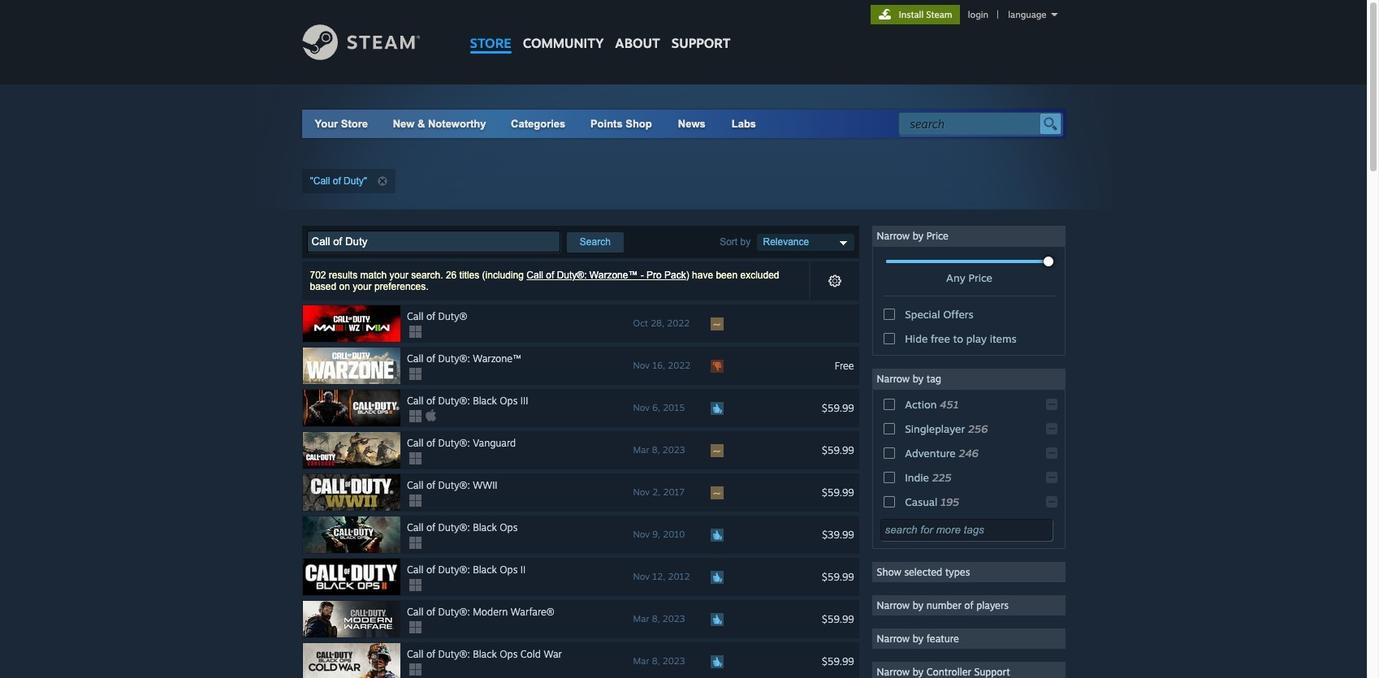 Task type: locate. For each thing, give the bounding box(es) containing it.
None search field
[[898, 112, 1062, 136]]

main content
[[0, 84, 1367, 678]]

None text field
[[307, 231, 560, 253], [880, 519, 1052, 541], [307, 231, 560, 253], [880, 519, 1052, 541]]

account menu navigation
[[870, 5, 1065, 24]]

global menu navigation
[[464, 0, 736, 59]]

link to the steam homepage image
[[302, 24, 445, 60]]



Task type: describe. For each thing, give the bounding box(es) containing it.
search search field
[[910, 114, 1036, 135]]



Task type: vqa. For each thing, say whether or not it's contained in the screenshot.
rightmost Steam
no



